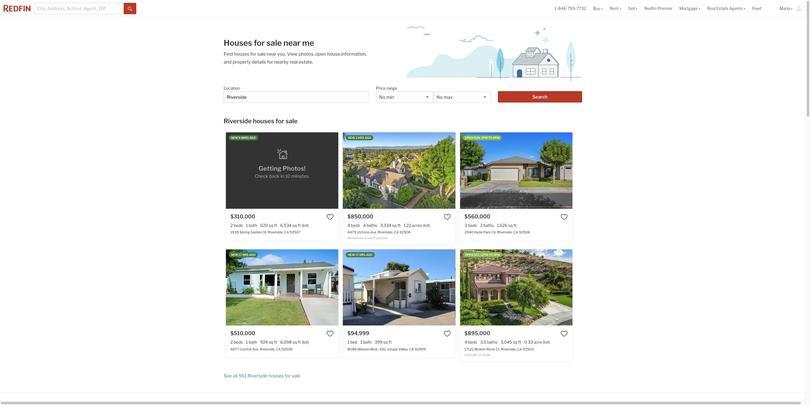 Task type: describe. For each thing, give the bounding box(es) containing it.
find
[[224, 51, 233, 57]]

1 photo of 8086 mission blvd., #10, jurupa valley, ca 92509 image from the left
[[343, 250, 455, 326]]

new for $850,000
[[348, 136, 355, 140]]

houses for find
[[234, 51, 249, 57]]

2 photo of 2940 hyde park cir, riverside, ca 92506 image from the left
[[572, 133, 685, 209]]

(lot) right 6,534
[[302, 223, 309, 228]]

bath for $310,000
[[249, 223, 257, 228]]

6475 victoria ave, riverside, ca 92506 windermere tower properties
[[347, 230, 411, 240]]

1 horizontal spatial city, address, school, agent, zip search field
[[224, 92, 369, 103]]

sell ▾ button
[[628, 0, 638, 17]]

bath for $510,000
[[249, 340, 257, 345]]

0.33 acre (lot)
[[524, 340, 550, 345]]

favorite button image for $310,000
[[326, 214, 334, 221]]

you.
[[277, 51, 286, 57]]

2 photo of 6475 victoria ave, riverside, ca 92506 image from the left
[[455, 133, 568, 209]]

(lot) right 6,098
[[302, 340, 309, 345]]

see all 561 riverside houses for sale
[[224, 374, 300, 379]]

$850,000
[[347, 214, 373, 220]]

submit search image
[[128, 6, 132, 11]]

17 for $94,999
[[356, 253, 359, 257]]

1 photo of 2940 hyde park cir, riverside, ca 92506 image from the left
[[460, 133, 572, 209]]

photos,
[[299, 51, 314, 57]]

ca inside "6475 victoria ave, riverside, ca 92506 windermere tower properties"
[[394, 230, 399, 235]]

92506 for 4677 central ave, riverside, ca 92506
[[282, 348, 293, 352]]

sq for $510,000
[[269, 340, 273, 345]]

redfin premier button
[[641, 0, 676, 17]]

ago for $310,000
[[249, 136, 256, 140]]

beds for $310,000
[[234, 223, 243, 228]]

620 sq ft
[[260, 223, 277, 228]]

riverside, for 17122 broken rock ct, riverside, ca 92503 century 21 peak
[[501, 348, 516, 352]]

new for $94,999
[[348, 253, 355, 257]]

houses for riverside
[[253, 118, 274, 125]]

0.33
[[524, 340, 533, 345]]

6,534 sq ft (lot)
[[280, 223, 309, 228]]

max
[[444, 95, 453, 100]]

new 2 hrs ago
[[348, 136, 371, 140]]

1 horizontal spatial near
[[283, 38, 301, 48]]

no max
[[436, 95, 453, 100]]

3
[[464, 223, 467, 228]]

hrs for $510,000
[[242, 253, 248, 257]]

victoria
[[357, 230, 369, 235]]

ave, for central
[[252, 348, 259, 352]]

1 horizontal spatial 4
[[363, 223, 366, 228]]

new for $310,000
[[231, 136, 238, 140]]

3.5 baths
[[480, 340, 498, 345]]

▾ for buy ▾
[[601, 6, 603, 11]]

$895,000
[[464, 331, 490, 337]]

1 vertical spatial riverside
[[248, 374, 267, 379]]

tower
[[365, 237, 373, 240]]

beds for $850,000
[[351, 223, 360, 228]]

photos!
[[283, 165, 306, 172]]

estate.
[[299, 59, 313, 65]]

rent ▾ button
[[610, 0, 621, 17]]

no min
[[379, 95, 394, 100]]

sell ▾
[[628, 6, 638, 11]]

for inside view photos, open house information, and property details for nearby real estate.
[[267, 59, 273, 65]]

spring
[[239, 230, 250, 235]]

2 baths
[[480, 223, 494, 228]]

1 for $94,999
[[360, 340, 362, 345]]

ago for $94,999
[[366, 253, 372, 257]]

no for no min
[[379, 95, 385, 100]]

4 beds for $850,000
[[347, 223, 360, 228]]

6
[[239, 136, 241, 140]]

redfin
[[644, 6, 657, 11]]

check
[[255, 174, 268, 179]]

ca down 6,534
[[284, 230, 289, 235]]

$510,000
[[230, 331, 255, 337]]

2940 hyde park cir, riverside, ca 92506
[[464, 230, 530, 235]]

ago for $510,000
[[249, 253, 255, 257]]

mortgage ▾
[[679, 6, 700, 11]]

ca inside 17122 broken rock ct, riverside, ca 92503 century 21 peak
[[517, 348, 522, 352]]

1 for $510,000
[[246, 340, 248, 345]]

hyde
[[474, 230, 482, 235]]

location
[[224, 86, 240, 91]]

house
[[327, 51, 340, 57]]

properties
[[374, 237, 388, 240]]

1.22 acres (lot)
[[404, 223, 430, 228]]

new 6 mins ago
[[231, 136, 256, 140]]

8086
[[347, 348, 357, 352]]

open sat, 12pm to 3pm
[[465, 253, 500, 257]]

rent
[[610, 6, 619, 11]]

all
[[233, 374, 238, 379]]

3.5
[[480, 340, 486, 345]]

riverside, down 924 sq ft
[[260, 348, 275, 352]]

back
[[269, 174, 280, 179]]

92506 for 6475 victoria ave, riverside, ca 92506 windermere tower properties
[[399, 230, 411, 235]]

1-844-759-7732 link
[[555, 6, 586, 11]]

3,334
[[380, 223, 391, 228]]

favorite button image for $895,000
[[560, 331, 568, 338]]

sq for $94,999
[[383, 340, 388, 345]]

ft for $310,000
[[274, 223, 277, 228]]

ft right 6,098
[[298, 340, 301, 345]]

sq for $850,000
[[392, 223, 397, 228]]

st,
[[263, 230, 267, 235]]

17122 broken rock ct, riverside, ca 92503 century 21 peak
[[464, 348, 534, 357]]

buy ▾ button
[[590, 0, 606, 17]]

beds for $560,000
[[468, 223, 477, 228]]

park
[[483, 230, 491, 235]]

$560,000
[[464, 214, 490, 220]]

92503
[[523, 348, 534, 352]]

garden
[[251, 230, 262, 235]]

mins
[[241, 136, 249, 140]]

sq up 92507
[[292, 223, 297, 228]]

1,626
[[497, 223, 507, 228]]

getting
[[259, 165, 281, 172]]

92507
[[290, 230, 301, 235]]

ave, for victoria
[[370, 230, 377, 235]]

3,045 sq ft
[[501, 340, 521, 345]]

4 baths
[[363, 223, 377, 228]]

ft for $510,000
[[274, 340, 277, 345]]

open
[[315, 51, 326, 57]]

buy ▾
[[593, 6, 603, 11]]

2 beds for $310,000
[[230, 223, 243, 228]]

ft for $895,000
[[518, 340, 521, 345]]

favorite button checkbox for $310,000
[[326, 214, 334, 221]]

ft for $94,999
[[389, 340, 392, 345]]

maria ▾
[[780, 6, 793, 11]]

17 for $510,000
[[239, 253, 242, 257]]

1 bed
[[347, 340, 357, 345]]

92509
[[415, 348, 426, 352]]

ft for $850,000
[[397, 223, 401, 228]]

hrs for $94,999
[[359, 253, 365, 257]]

riverside, for 1935 spring garden st, riverside, ca 92507
[[268, 230, 283, 235]]

ca right valley, on the bottom
[[409, 348, 414, 352]]

favorite button checkbox for $560,000
[[560, 214, 568, 221]]

estate
[[716, 6, 728, 11]]

acres
[[412, 223, 422, 228]]

central
[[240, 348, 251, 352]]

4 for $895,000
[[464, 340, 467, 345]]

1,626 sq ft
[[497, 223, 517, 228]]

620
[[260, 223, 268, 228]]

3,334 sq ft
[[380, 223, 401, 228]]

1 photo of 17122 broken rock ct, riverside, ca 92503 image from the left
[[460, 250, 572, 326]]

rock
[[487, 348, 495, 352]]

search button
[[498, 91, 582, 103]]

open for $560,000
[[465, 136, 473, 140]]

3,045
[[501, 340, 512, 345]]

1 photo of 4677 central ave, riverside, ca 92506 image from the left
[[226, 250, 338, 326]]

new for $510,000
[[231, 253, 238, 257]]



Task type: vqa. For each thing, say whether or not it's contained in the screenshot.
tab list containing Search
no



Task type: locate. For each thing, give the bounding box(es) containing it.
sell ▾ button
[[625, 0, 641, 17]]

open for $895,000
[[465, 253, 473, 257]]

2 beds up the 4677
[[230, 340, 243, 345]]

1935 spring garden st, riverside, ca 92507
[[230, 230, 301, 235]]

beds for $510,000
[[234, 340, 243, 345]]

1 horizontal spatial ave,
[[370, 230, 377, 235]]

▾ for sell ▾
[[636, 6, 638, 11]]

riverside, down 3,045 sq ft in the bottom right of the page
[[501, 348, 516, 352]]

no left max
[[436, 95, 443, 100]]

4 up "17122"
[[464, 340, 467, 345]]

premier
[[658, 6, 673, 11]]

0 vertical spatial 2 beds
[[230, 223, 243, 228]]

1 bath for $310,000
[[246, 223, 257, 228]]

3 ▾ from the left
[[636, 6, 638, 11]]

open left the sat,
[[465, 253, 473, 257]]

nearby
[[274, 59, 289, 65]]

0 horizontal spatial 4 beds
[[347, 223, 360, 228]]

759-
[[567, 6, 576, 11]]

1-
[[555, 6, 558, 11]]

1 vertical spatial 4 beds
[[464, 340, 477, 345]]

ave, up 'tower'
[[370, 230, 377, 235]]

ft left 0.33
[[518, 340, 521, 345]]

beds up "17122"
[[468, 340, 477, 345]]

1 vertical spatial to
[[489, 253, 493, 257]]

ca left 92503
[[517, 348, 522, 352]]

1 vertical spatial 2 beds
[[230, 340, 243, 345]]

0 horizontal spatial 4
[[347, 223, 350, 228]]

4
[[347, 223, 350, 228], [363, 223, 366, 228], [464, 340, 467, 345]]

21
[[479, 354, 482, 357]]

favorite button checkbox for $850,000
[[443, 214, 451, 221]]

favorite button image for $850,000
[[443, 214, 451, 221]]

sq for $895,000
[[513, 340, 517, 345]]

▾ for maria ▾
[[791, 6, 793, 11]]

6 ▾ from the left
[[791, 6, 793, 11]]

beds up 1935
[[234, 223, 243, 228]]

1 for $310,000
[[246, 223, 248, 228]]

0 vertical spatial riverside
[[224, 118, 252, 125]]

riverside, inside 17122 broken rock ct, riverside, ca 92503 century 21 peak
[[501, 348, 516, 352]]

▾ for rent ▾
[[620, 6, 621, 11]]

1 vertical spatial open
[[465, 253, 473, 257]]

0 vertical spatial to
[[488, 136, 492, 140]]

1 bath for $94,999
[[360, 340, 372, 345]]

6,098 sq ft (lot)
[[280, 340, 309, 345]]

baths for $850,000
[[367, 223, 377, 228]]

view
[[287, 51, 298, 57]]

3pm
[[493, 253, 500, 257]]

baths for $895,000
[[487, 340, 498, 345]]

17 down the windermere
[[356, 253, 359, 257]]

photo of 8086 mission blvd., #10, jurupa valley, ca 92509 image
[[343, 250, 455, 326], [455, 250, 568, 326]]

riverside,
[[268, 230, 283, 235], [378, 230, 393, 235], [497, 230, 513, 235], [260, 348, 275, 352], [501, 348, 516, 352]]

1 bath up mission
[[360, 340, 372, 345]]

favorite button checkbox
[[443, 214, 451, 221], [560, 214, 568, 221], [443, 331, 451, 338]]

399
[[375, 340, 382, 345]]

ago for $850,000
[[365, 136, 371, 140]]

(lot) right the acres
[[423, 223, 430, 228]]

ft for $560,000
[[513, 223, 517, 228]]

ca down 1,626 sq ft
[[513, 230, 518, 235]]

(lot) right acre
[[543, 340, 550, 345]]

2 17 from the left
[[356, 253, 359, 257]]

$94,999
[[347, 331, 369, 337]]

favorite button checkbox for $94,999
[[443, 331, 451, 338]]

2 favorite button image from the left
[[560, 214, 568, 221]]

1 vertical spatial ave,
[[252, 348, 259, 352]]

ave, inside "6475 victoria ave, riverside, ca 92506 windermere tower properties"
[[370, 230, 377, 235]]

2 2 beds from the top
[[230, 340, 243, 345]]

92506 inside "6475 victoria ave, riverside, ca 92506 windermere tower properties"
[[399, 230, 411, 235]]

▾ right sell
[[636, 6, 638, 11]]

ft left 6,098
[[274, 340, 277, 345]]

houses for sale near me
[[224, 38, 314, 48]]

view photos, open house information, and property details for nearby real estate.
[[224, 51, 367, 65]]

5 ▾ from the left
[[744, 6, 745, 11]]

12pm
[[480, 253, 488, 257]]

riverside, inside "6475 victoria ave, riverside, ca 92506 windermere tower properties"
[[378, 230, 393, 235]]

favorite button checkbox for $895,000
[[560, 331, 568, 338]]

2 open from the top
[[465, 253, 473, 257]]

1 17 from the left
[[239, 253, 242, 257]]

open sun, 2pm to 4pm
[[465, 136, 499, 140]]

riverside, down 3,334 at the left bottom of page
[[378, 230, 393, 235]]

0 horizontal spatial ave,
[[252, 348, 259, 352]]

City, Address, School, Agent, ZIP search field
[[34, 3, 124, 14], [224, 92, 369, 103]]

4677 central ave, riverside, ca 92506
[[230, 348, 293, 352]]

baths up rock
[[487, 340, 498, 345]]

4 up "victoria" at the bottom
[[363, 223, 366, 228]]

ft up 92507
[[298, 223, 301, 228]]

924
[[260, 340, 268, 345]]

1 no from the left
[[379, 95, 385, 100]]

2 photo of 4677 central ave, riverside, ca 92506 image from the left
[[338, 250, 451, 326]]

1 horizontal spatial no
[[436, 95, 443, 100]]

▾ right rent
[[620, 6, 621, 11]]

844-
[[558, 6, 567, 11]]

peak
[[482, 354, 490, 357]]

blvd.,
[[370, 348, 379, 352]]

sq right 3,045
[[513, 340, 517, 345]]

sq right 3,334 at the left bottom of page
[[392, 223, 397, 228]]

6475
[[347, 230, 356, 235]]

me
[[302, 38, 314, 48]]

photo of 2940 hyde park cir, riverside, ca 92506 image
[[460, 133, 572, 209], [572, 133, 685, 209]]

sell
[[628, 6, 635, 11]]

riverside right 561
[[248, 374, 267, 379]]

▾ right buy
[[601, 6, 603, 11]]

no left min
[[379, 95, 385, 100]]

ave, right central
[[252, 348, 259, 352]]

1 bath up garden
[[246, 223, 257, 228]]

in
[[280, 174, 284, 179]]

bath up central
[[249, 340, 257, 345]]

2 new 17 hrs ago from the left
[[348, 253, 372, 257]]

photo of 17122 broken rock ct, riverside, ca 92503 image
[[460, 250, 572, 326], [572, 250, 685, 326]]

to for $560,000
[[488, 136, 492, 140]]

near up view
[[283, 38, 301, 48]]

sq for $310,000
[[269, 223, 273, 228]]

▾ right "agents"
[[744, 6, 745, 11]]

beds up 6475
[[351, 223, 360, 228]]

0 vertical spatial 4 beds
[[347, 223, 360, 228]]

ft
[[274, 223, 277, 228], [298, 223, 301, 228], [397, 223, 401, 228], [513, 223, 517, 228], [274, 340, 277, 345], [298, 340, 301, 345], [389, 340, 392, 345], [518, 340, 521, 345]]

jurupa
[[387, 348, 398, 352]]

price range
[[376, 86, 397, 91]]

561
[[239, 374, 247, 379]]

riverside up 6
[[224, 118, 252, 125]]

century
[[464, 354, 478, 357]]

2 photo of 17122 broken rock ct, riverside, ca 92503 image from the left
[[572, 250, 685, 326]]

near
[[283, 38, 301, 48], [267, 51, 276, 57]]

to for $895,000
[[489, 253, 493, 257]]

beds up the 4677
[[234, 340, 243, 345]]

6,534
[[280, 223, 292, 228]]

ca down 6,098
[[276, 348, 281, 352]]

see
[[224, 374, 232, 379]]

$310,000
[[230, 214, 255, 220]]

riverside
[[224, 118, 252, 125], [248, 374, 267, 379]]

to left 3pm
[[489, 253, 493, 257]]

399 sq ft
[[375, 340, 392, 345]]

0 horizontal spatial 17
[[239, 253, 242, 257]]

2 ▾ from the left
[[620, 6, 621, 11]]

buy
[[593, 6, 600, 11]]

favorite button image
[[326, 214, 334, 221], [560, 214, 568, 221]]

redfin premier
[[644, 6, 673, 11]]

baths up 'park'
[[483, 223, 494, 228]]

favorite button checkbox for $510,000
[[326, 331, 334, 338]]

riverside houses for sale
[[224, 118, 298, 125]]

ago
[[249, 136, 256, 140], [365, 136, 371, 140], [249, 253, 255, 257], [366, 253, 372, 257]]

hrs for $850,000
[[358, 136, 364, 140]]

▾ right the maria
[[791, 6, 793, 11]]

0 horizontal spatial 92506
[[282, 348, 293, 352]]

▾ for mortgage ▾
[[699, 6, 700, 11]]

0 horizontal spatial city, address, school, agent, zip search field
[[34, 3, 124, 14]]

1 vertical spatial near
[[267, 51, 276, 57]]

min
[[386, 95, 394, 100]]

no for no max
[[436, 95, 443, 100]]

0 vertical spatial houses
[[234, 51, 249, 57]]

new 17 hrs ago
[[231, 253, 255, 257], [348, 253, 372, 257]]

1 vertical spatial houses
[[253, 118, 274, 125]]

search
[[532, 94, 547, 100]]

▾ right mortgage
[[699, 6, 700, 11]]

favorite button image for $94,999
[[443, 331, 451, 338]]

bed
[[350, 340, 357, 345]]

4pm
[[493, 136, 499, 140]]

1 up central
[[246, 340, 248, 345]]

10
[[285, 174, 290, 179]]

17 down the spring
[[239, 253, 242, 257]]

ca down 3,334 sq ft
[[394, 230, 399, 235]]

2 horizontal spatial 92506
[[519, 230, 530, 235]]

0 horizontal spatial new 17 hrs ago
[[231, 253, 255, 257]]

mortgage ▾ button
[[679, 0, 700, 17]]

2 beds up 1935
[[230, 223, 243, 228]]

find houses for sale near you.
[[224, 51, 287, 57]]

rent ▾
[[610, 6, 621, 11]]

favorite button checkbox
[[326, 214, 334, 221], [326, 331, 334, 338], [560, 331, 568, 338]]

maria
[[780, 6, 790, 11]]

2
[[356, 136, 357, 140], [230, 223, 233, 228], [480, 223, 483, 228], [230, 340, 233, 345]]

favorite button image for $510,000
[[326, 331, 334, 338]]

4 for $850,000
[[347, 223, 350, 228]]

2940
[[464, 230, 473, 235]]

1 left bed
[[347, 340, 349, 345]]

riverside, down 1,626 sq ft
[[497, 230, 513, 235]]

baths for $560,000
[[483, 223, 494, 228]]

1
[[246, 223, 248, 228], [246, 340, 248, 345], [347, 340, 349, 345], [360, 340, 362, 345]]

details
[[252, 59, 266, 65]]

1 vertical spatial city, address, school, agent, zip search field
[[224, 92, 369, 103]]

photo of 4677 central ave, riverside, ca 92506 image
[[226, 250, 338, 326], [338, 250, 451, 326]]

1 bath for $510,000
[[246, 340, 257, 345]]

1 ▾ from the left
[[601, 6, 603, 11]]

1 open from the top
[[465, 136, 473, 140]]

0 vertical spatial ave,
[[370, 230, 377, 235]]

sq right the 399
[[383, 340, 388, 345]]

2 no from the left
[[436, 95, 443, 100]]

sq for $560,000
[[508, 223, 513, 228]]

1 up the spring
[[246, 223, 248, 228]]

0 horizontal spatial near
[[267, 51, 276, 57]]

3 beds
[[464, 223, 477, 228]]

feed
[[752, 6, 761, 11]]

2 horizontal spatial 4
[[464, 340, 467, 345]]

1 up mission
[[360, 340, 362, 345]]

0 horizontal spatial favorite button image
[[326, 214, 334, 221]]

sq right 924
[[269, 340, 273, 345]]

beds right 3
[[468, 223, 477, 228]]

new 17 hrs ago for $510,000
[[231, 253, 255, 257]]

bath up garden
[[249, 223, 257, 228]]

1 horizontal spatial new 17 hrs ago
[[348, 253, 372, 257]]

hrs
[[358, 136, 364, 140], [242, 253, 248, 257], [359, 253, 365, 257]]

riverside, for 2940 hyde park cir, riverside, ca 92506
[[497, 230, 513, 235]]

ft right the 1,626
[[513, 223, 517, 228]]

new 17 hrs ago down the spring
[[231, 253, 255, 257]]

sq right the 1,626
[[508, 223, 513, 228]]

2 beds for $510,000
[[230, 340, 243, 345]]

baths up "victoria" at the bottom
[[367, 223, 377, 228]]

new 17 hrs ago for $94,999
[[348, 253, 372, 257]]

to right 2pm
[[488, 136, 492, 140]]

1 horizontal spatial 4 beds
[[464, 340, 477, 345]]

1 horizontal spatial 92506
[[399, 230, 411, 235]]

4 beds up 6475
[[347, 223, 360, 228]]

bath for $94,999
[[363, 340, 372, 345]]

4 beds up "17122"
[[464, 340, 477, 345]]

cir,
[[491, 230, 496, 235]]

0 vertical spatial open
[[465, 136, 473, 140]]

(lot)
[[302, 223, 309, 228], [423, 223, 430, 228], [302, 340, 309, 345], [543, 340, 550, 345]]

2 photo of 8086 mission blvd., #10, jurupa valley, ca 92509 image from the left
[[455, 250, 568, 326]]

1 photo of 6475 victoria ave, riverside, ca 92506 image from the left
[[343, 133, 455, 209]]

favorite button image
[[443, 214, 451, 221], [326, 331, 334, 338], [443, 331, 451, 338], [560, 331, 568, 338]]

0 vertical spatial near
[[283, 38, 301, 48]]

favorite button image for $560,000
[[560, 214, 568, 221]]

riverside, down 620 sq ft
[[268, 230, 283, 235]]

4 ▾ from the left
[[699, 6, 700, 11]]

2 vertical spatial houses
[[268, 374, 284, 379]]

open left sun,
[[465, 136, 473, 140]]

photo of 6475 victoria ave, riverside, ca 92506 image
[[343, 133, 455, 209], [455, 133, 568, 209]]

near left you.
[[267, 51, 276, 57]]

ft left 6,534
[[274, 223, 277, 228]]

real estate agents ▾ link
[[707, 0, 745, 17]]

4 beds for $895,000
[[464, 340, 477, 345]]

1 favorite button image from the left
[[326, 214, 334, 221]]

real
[[707, 6, 715, 11]]

924 sq ft
[[260, 340, 277, 345]]

1 horizontal spatial 17
[[356, 253, 359, 257]]

houses
[[224, 38, 252, 48]]

1 2 beds from the top
[[230, 223, 243, 228]]

sq right the '620' on the left of the page
[[269, 223, 273, 228]]

1 horizontal spatial favorite button image
[[560, 214, 568, 221]]

to
[[488, 136, 492, 140], [489, 253, 493, 257]]

bath up mission
[[363, 340, 372, 345]]

1 bath
[[246, 223, 257, 228], [246, 340, 257, 345], [360, 340, 372, 345]]

1 new 17 hrs ago from the left
[[231, 253, 255, 257]]

ft up jurupa on the left bottom
[[389, 340, 392, 345]]

beds for $895,000
[[468, 340, 477, 345]]

windermere
[[347, 237, 364, 240]]

4 up 6475
[[347, 223, 350, 228]]

1 bath up central
[[246, 340, 257, 345]]

6,098
[[280, 340, 292, 345]]

sq right 6,098
[[293, 340, 297, 345]]

0 horizontal spatial no
[[379, 95, 385, 100]]

real estate agents ▾ button
[[704, 0, 749, 17]]

new 17 hrs ago down the windermere
[[348, 253, 372, 257]]

0 vertical spatial city, address, school, agent, zip search field
[[34, 3, 124, 14]]

ft left 1.22
[[397, 223, 401, 228]]



